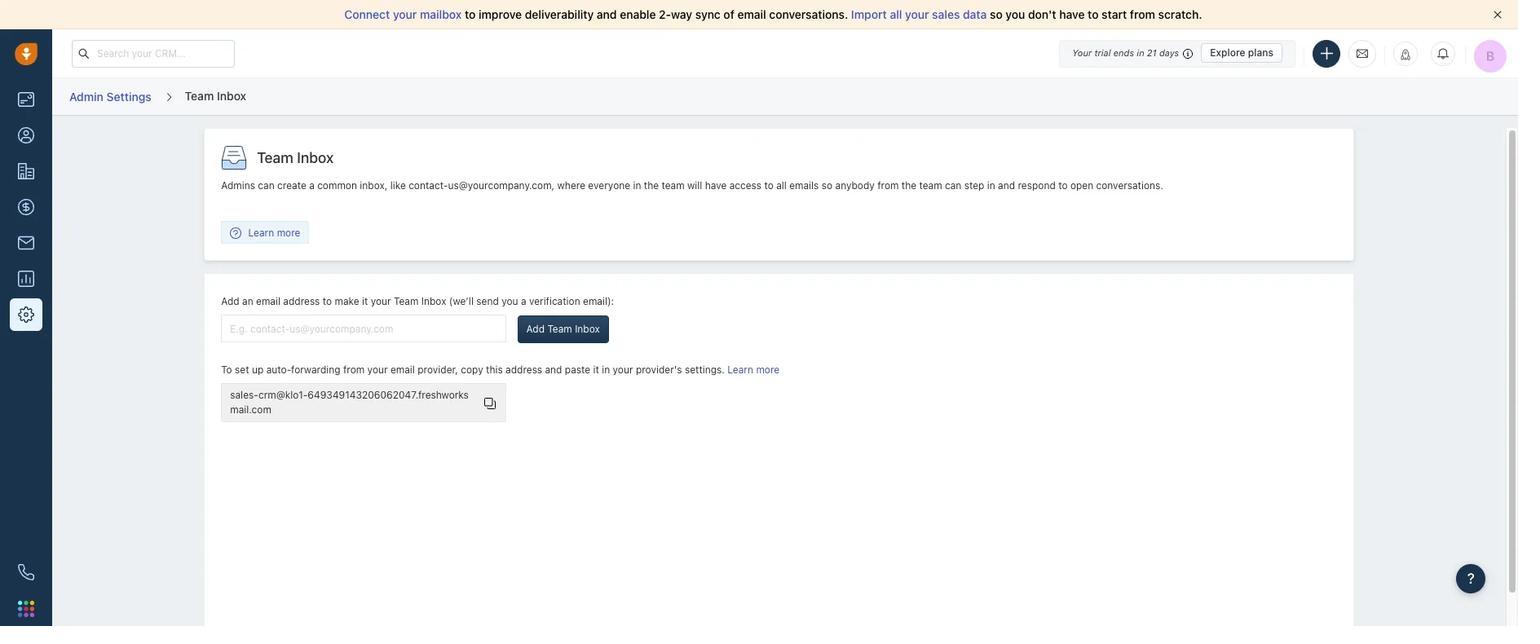 Task type: locate. For each thing, give the bounding box(es) containing it.
1 vertical spatial a
[[521, 295, 527, 308]]

the right the everyone
[[644, 179, 659, 192]]

your
[[1073, 47, 1092, 58]]

0 horizontal spatial so
[[822, 179, 833, 192]]

improve
[[479, 7, 522, 21]]

0 horizontal spatial have
[[705, 179, 727, 192]]

a right create
[[309, 179, 315, 192]]

it
[[362, 295, 368, 308], [593, 364, 599, 376]]

1 horizontal spatial add
[[527, 323, 545, 335]]

email
[[738, 7, 766, 21], [256, 295, 281, 308], [391, 364, 415, 376]]

can left create
[[258, 179, 275, 192]]

learn
[[248, 226, 274, 239], [728, 364, 754, 376]]

0 horizontal spatial address
[[283, 295, 320, 308]]

1 horizontal spatial it
[[593, 364, 599, 376]]

to
[[465, 7, 476, 21], [1088, 7, 1099, 21], [765, 179, 774, 192], [1059, 179, 1068, 192], [323, 295, 332, 308]]

enable
[[620, 7, 656, 21]]

0 vertical spatial learn
[[248, 226, 274, 239]]

1 horizontal spatial the
[[902, 179, 917, 192]]

team inbox up create
[[257, 149, 334, 166]]

team down search your crm... text field
[[185, 89, 214, 103]]

an
[[242, 295, 253, 308]]

so right data
[[990, 7, 1003, 21]]

0 horizontal spatial it
[[362, 295, 368, 308]]

everyone
[[588, 179, 631, 192]]

and left respond
[[998, 179, 1015, 192]]

admins
[[221, 179, 255, 192]]

a left verification
[[521, 295, 527, 308]]

to left open
[[1059, 179, 1068, 192]]

so right emails at right top
[[822, 179, 833, 192]]

your left mailbox
[[393, 7, 417, 21]]

0 horizontal spatial learn
[[248, 226, 274, 239]]

common
[[317, 179, 357, 192]]

have right don't
[[1060, 7, 1085, 21]]

add left the 'an'
[[221, 295, 240, 308]]

0 horizontal spatial a
[[309, 179, 315, 192]]

from right start
[[1130, 7, 1156, 21]]

1 vertical spatial email
[[256, 295, 281, 308]]

address right this
[[506, 364, 542, 376]]

access
[[730, 179, 762, 192]]

1 horizontal spatial from
[[878, 179, 899, 192]]

the right anybody
[[902, 179, 917, 192]]

you left don't
[[1006, 7, 1025, 21]]

mailbox
[[420, 7, 462, 21]]

a
[[309, 179, 315, 192], [521, 295, 527, 308]]

team left will
[[662, 179, 685, 192]]

contact-
[[409, 179, 448, 192]]

email right of
[[738, 7, 766, 21]]

can
[[258, 179, 275, 192], [945, 179, 962, 192]]

learn more link down create
[[222, 226, 309, 240]]

0 horizontal spatial you
[[502, 295, 518, 308]]

add down verification
[[527, 323, 545, 335]]

0 horizontal spatial from
[[343, 364, 365, 376]]

team inside button
[[548, 323, 572, 335]]

0 vertical spatial learn more link
[[222, 226, 309, 240]]

add
[[221, 295, 240, 308], [527, 323, 545, 335]]

2 vertical spatial and
[[545, 364, 562, 376]]

trial
[[1095, 47, 1111, 58]]

copy
[[461, 364, 483, 376]]

add for add team inbox
[[527, 323, 545, 335]]

from right anybody
[[878, 179, 899, 192]]

0 vertical spatial team inbox
[[185, 89, 246, 103]]

set
[[235, 364, 249, 376]]

conversations. right open
[[1097, 179, 1164, 192]]

inbox
[[217, 89, 246, 103], [297, 149, 334, 166], [421, 295, 446, 308], [575, 323, 600, 335]]

0 horizontal spatial all
[[777, 179, 787, 192]]

1 vertical spatial add
[[527, 323, 545, 335]]

and left the enable on the left top of the page
[[597, 7, 617, 21]]

address left make
[[283, 295, 320, 308]]

1 vertical spatial more
[[756, 364, 780, 376]]

more
[[277, 226, 300, 239], [756, 364, 780, 376]]

admin settings
[[69, 90, 151, 103]]

your left "sales"
[[905, 7, 929, 21]]

sync
[[695, 7, 721, 21]]

0 vertical spatial address
[[283, 295, 320, 308]]

1 vertical spatial address
[[506, 364, 542, 376]]

import all your sales data link
[[851, 7, 990, 21]]

0 horizontal spatial conversations.
[[769, 7, 848, 21]]

email right the 'an'
[[256, 295, 281, 308]]

all
[[890, 7, 902, 21], [777, 179, 787, 192]]

0 vertical spatial more
[[277, 226, 300, 239]]

1 vertical spatial and
[[998, 179, 1015, 192]]

you right send
[[502, 295, 518, 308]]

anybody
[[836, 179, 875, 192]]

in right paste
[[602, 364, 610, 376]]

add an email address to make it your team inbox (we'll send you a verification email):
[[221, 295, 614, 308]]

1 horizontal spatial all
[[890, 7, 902, 21]]

open
[[1071, 179, 1094, 192]]

0 horizontal spatial the
[[644, 179, 659, 192]]

1 horizontal spatial can
[[945, 179, 962, 192]]

from up sales-crm@klo1-649349143206062047.freshworks mail.com
[[343, 364, 365, 376]]

0 horizontal spatial team inbox
[[185, 89, 246, 103]]

0 horizontal spatial learn more link
[[222, 226, 309, 240]]

all left emails at right top
[[777, 179, 787, 192]]

from
[[1130, 7, 1156, 21], [878, 179, 899, 192], [343, 364, 365, 376]]

more down create
[[277, 226, 300, 239]]

address
[[283, 295, 320, 308], [506, 364, 542, 376]]

explore plans
[[1210, 46, 1274, 59]]

provider's
[[636, 364, 682, 376]]

0 horizontal spatial can
[[258, 179, 275, 192]]

crm@klo1-
[[258, 389, 308, 402]]

sales-
[[230, 389, 258, 402]]

1 horizontal spatial have
[[1060, 7, 1085, 21]]

learn more link
[[222, 226, 309, 240], [728, 364, 780, 376]]

1 horizontal spatial a
[[521, 295, 527, 308]]

conversations.
[[769, 7, 848, 21], [1097, 179, 1164, 192]]

0 horizontal spatial team
[[662, 179, 685, 192]]

2 horizontal spatial email
[[738, 7, 766, 21]]

team up e.g. contact-us@yourcompany.com text box
[[394, 295, 419, 308]]

in
[[1137, 47, 1145, 58], [633, 179, 641, 192], [987, 179, 996, 192], [602, 364, 610, 376]]

team down verification
[[548, 323, 572, 335]]

team inbox down search your crm... text field
[[185, 89, 246, 103]]

you
[[1006, 7, 1025, 21], [502, 295, 518, 308]]

0 horizontal spatial more
[[277, 226, 300, 239]]

team inbox
[[185, 89, 246, 103], [257, 149, 334, 166]]

learn right the settings.
[[728, 364, 754, 376]]

0 horizontal spatial email
[[256, 295, 281, 308]]

so
[[990, 7, 1003, 21], [822, 179, 833, 192]]

team
[[185, 89, 214, 103], [257, 149, 293, 166], [394, 295, 419, 308], [548, 323, 572, 335]]

0 vertical spatial add
[[221, 295, 240, 308]]

0 vertical spatial have
[[1060, 7, 1085, 21]]

phone image
[[18, 564, 34, 581]]

conversations. left import
[[769, 7, 848, 21]]

can left step
[[945, 179, 962, 192]]

2 horizontal spatial from
[[1130, 7, 1156, 21]]

email up 649349143206062047.freshworks
[[391, 364, 415, 376]]

1 vertical spatial you
[[502, 295, 518, 308]]

more right the settings.
[[756, 364, 780, 376]]

verification
[[529, 295, 580, 308]]

add inside button
[[527, 323, 545, 335]]

make
[[335, 295, 359, 308]]

mail.com
[[230, 404, 271, 416]]

don't
[[1028, 7, 1057, 21]]

deliverability
[[525, 7, 594, 21]]

data
[[963, 7, 987, 21]]

1 horizontal spatial conversations.
[[1097, 179, 1164, 192]]

email image
[[1357, 46, 1369, 60]]

1 horizontal spatial you
[[1006, 7, 1025, 21]]

and left paste
[[545, 364, 562, 376]]

auto-
[[266, 364, 291, 376]]

1 horizontal spatial team
[[920, 179, 943, 192]]

team
[[662, 179, 685, 192], [920, 179, 943, 192]]

team left step
[[920, 179, 943, 192]]

paste
[[565, 364, 591, 376]]

learn more link right the settings.
[[728, 364, 780, 376]]

to left start
[[1088, 7, 1099, 21]]

Search your CRM... text field
[[72, 40, 235, 67]]

1 horizontal spatial learn
[[728, 364, 754, 376]]

0 vertical spatial so
[[990, 7, 1003, 21]]

to
[[221, 364, 232, 376]]

2-
[[659, 7, 671, 21]]

the
[[644, 179, 659, 192], [902, 179, 917, 192]]

2 vertical spatial from
[[343, 364, 365, 376]]

all right import
[[890, 7, 902, 21]]

sales
[[932, 7, 960, 21]]

this
[[486, 364, 503, 376]]

1 vertical spatial learn more link
[[728, 364, 780, 376]]

it right paste
[[593, 364, 599, 376]]

0 vertical spatial email
[[738, 7, 766, 21]]

2 the from the left
[[902, 179, 917, 192]]

1 vertical spatial have
[[705, 179, 727, 192]]

learn down admins at the left of the page
[[248, 226, 274, 239]]

1 horizontal spatial team inbox
[[257, 149, 334, 166]]

have right will
[[705, 179, 727, 192]]

1 horizontal spatial learn more link
[[728, 364, 780, 376]]

1 horizontal spatial more
[[756, 364, 780, 376]]

2 team from the left
[[920, 179, 943, 192]]

1 horizontal spatial and
[[597, 7, 617, 21]]

to set up auto-forwarding from your email provider, copy this address and paste it in your provider's settings. learn more
[[221, 364, 780, 376]]

your
[[393, 7, 417, 21], [905, 7, 929, 21], [371, 295, 391, 308], [367, 364, 388, 376], [613, 364, 633, 376]]

it right make
[[362, 295, 368, 308]]

0 horizontal spatial add
[[221, 295, 240, 308]]

in left 21
[[1137, 47, 1145, 58]]

and
[[597, 7, 617, 21], [998, 179, 1015, 192], [545, 364, 562, 376]]

have
[[1060, 7, 1085, 21], [705, 179, 727, 192]]

to right access
[[765, 179, 774, 192]]

2 vertical spatial email
[[391, 364, 415, 376]]

1 vertical spatial team inbox
[[257, 149, 334, 166]]



Task type: describe. For each thing, give the bounding box(es) containing it.
where
[[557, 179, 586, 192]]

create
[[277, 179, 306, 192]]

admin
[[69, 90, 104, 103]]

1 horizontal spatial address
[[506, 364, 542, 376]]

learn more
[[248, 226, 300, 239]]

1 vertical spatial it
[[593, 364, 599, 376]]

of
[[724, 7, 735, 21]]

respond
[[1018, 179, 1056, 192]]

0 vertical spatial you
[[1006, 7, 1025, 21]]

1 vertical spatial all
[[777, 179, 787, 192]]

21
[[1147, 47, 1157, 58]]

provider,
[[418, 364, 458, 376]]

plans
[[1249, 46, 1274, 59]]

0 vertical spatial from
[[1130, 7, 1156, 21]]

connect your mailbox to improve deliverability and enable 2-way sync of email conversations. import all your sales data so you don't have to start from scratch.
[[345, 7, 1203, 21]]

2 can from the left
[[945, 179, 962, 192]]

add team inbox
[[527, 323, 600, 335]]

0 vertical spatial conversations.
[[769, 7, 848, 21]]

1 vertical spatial learn
[[728, 364, 754, 376]]

1 team from the left
[[662, 179, 685, 192]]

settings.
[[685, 364, 725, 376]]

1 horizontal spatial email
[[391, 364, 415, 376]]

sales-crm@klo1-649349143206062047.freshworks mail.com
[[230, 389, 469, 416]]

connect
[[345, 7, 390, 21]]

us@yourcompany.com,
[[448, 179, 555, 192]]

scratch.
[[1159, 7, 1203, 21]]

to right mailbox
[[465, 7, 476, 21]]

inbox inside button
[[575, 323, 600, 335]]

1 horizontal spatial so
[[990, 7, 1003, 21]]

freshworks switcher image
[[18, 601, 34, 617]]

your up 649349143206062047.freshworks
[[367, 364, 388, 376]]

1 vertical spatial conversations.
[[1097, 179, 1164, 192]]

connect your mailbox link
[[345, 7, 465, 21]]

step
[[965, 179, 985, 192]]

0 vertical spatial a
[[309, 179, 315, 192]]

add team inbox button
[[518, 315, 609, 343]]

start
[[1102, 7, 1127, 21]]

like
[[390, 179, 406, 192]]

phone element
[[10, 556, 42, 589]]

way
[[671, 7, 693, 21]]

forwarding
[[291, 364, 341, 376]]

admins can create a common inbox, like contact-us@yourcompany.com, where everyone in the team will have access to all emails so anybody from the team can step in and respond to open conversations.
[[221, 179, 1164, 192]]

more inside "link"
[[277, 226, 300, 239]]

(we'll
[[449, 295, 474, 308]]

admin settings link
[[69, 84, 152, 109]]

1 the from the left
[[644, 179, 659, 192]]

import
[[851, 7, 887, 21]]

team up create
[[257, 149, 293, 166]]

0 vertical spatial it
[[362, 295, 368, 308]]

your trial ends in 21 days
[[1073, 47, 1179, 58]]

explore
[[1210, 46, 1246, 59]]

ends
[[1114, 47, 1135, 58]]

in right step
[[987, 179, 996, 192]]

explore plans link
[[1202, 43, 1283, 63]]

will
[[688, 179, 702, 192]]

your up e.g. contact-us@yourcompany.com text box
[[371, 295, 391, 308]]

0 horizontal spatial and
[[545, 364, 562, 376]]

in right the everyone
[[633, 179, 641, 192]]

inbox,
[[360, 179, 388, 192]]

settings
[[106, 90, 151, 103]]

up
[[252, 364, 264, 376]]

send
[[477, 295, 499, 308]]

0 vertical spatial and
[[597, 7, 617, 21]]

E.g. contact-us@yourcompany.com text field
[[221, 315, 507, 343]]

1 vertical spatial so
[[822, 179, 833, 192]]

1 vertical spatial from
[[878, 179, 899, 192]]

2 horizontal spatial and
[[998, 179, 1015, 192]]

0 vertical spatial all
[[890, 7, 902, 21]]

to left make
[[323, 295, 332, 308]]

learn inside the learn more "link"
[[248, 226, 274, 239]]

days
[[1160, 47, 1179, 58]]

1 can from the left
[[258, 179, 275, 192]]

email):
[[583, 295, 614, 308]]

add for add an email address to make it your team inbox (we'll send you a verification email):
[[221, 295, 240, 308]]

your left provider's
[[613, 364, 633, 376]]

649349143206062047.freshworks
[[308, 389, 469, 402]]

close image
[[1494, 11, 1502, 19]]

emails
[[790, 179, 819, 192]]



Task type: vqa. For each thing, say whether or not it's contained in the screenshot.
first Call log button from the bottom of the page's the Select field button
no



